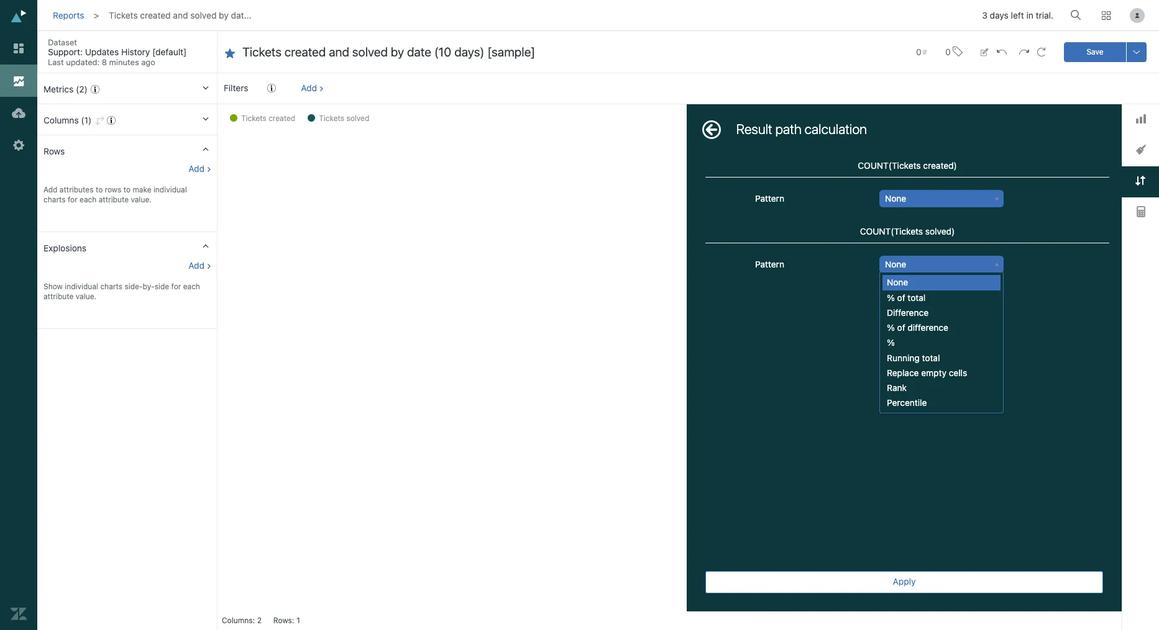 Task type: describe. For each thing, give the bounding box(es) containing it.
dashboard image
[[11, 40, 27, 57]]

result
[[737, 121, 773, 137]]

1
[[297, 617, 300, 626]]

count(tickets for count(tickets created)
[[858, 160, 921, 171]]

arrows image
[[1136, 176, 1146, 186]]

percentile option
[[883, 396, 1001, 411]]

rows: 1
[[273, 617, 300, 626]]

value. inside the show individual charts side-by-side for each attribute value.
[[76, 292, 96, 301]]

difference
[[908, 323, 949, 333]]

left
[[1011, 10, 1024, 21]]

% of total option
[[883, 291, 1001, 306]]

2 of from the top
[[897, 323, 906, 333]]

zendesk image
[[11, 607, 27, 623]]

2 none link from the top
[[880, 257, 1003, 273]]

calc image
[[1137, 207, 1145, 218]]

tickets for tickets created
[[241, 114, 267, 123]]

tickets created
[[241, 114, 295, 123]]

rank option
[[883, 381, 1001, 396]]

1 of from the top
[[897, 293, 906, 303]]

rows:
[[273, 617, 294, 626]]

show individual charts side-by-side for each attribute value.
[[44, 282, 200, 301]]

tickets created and solved by dat...
[[109, 10, 252, 20]]

for inside add attributes to rows to make individual charts for each attribute value.
[[68, 195, 78, 205]]

save
[[1087, 47, 1104, 56]]

3 days left in trial.
[[982, 10, 1054, 21]]

calculation
[[805, 121, 867, 137]]

difference
[[887, 308, 929, 318]]

(1)
[[81, 115, 91, 126]]

rows
[[44, 146, 65, 157]]

save button
[[1064, 42, 1126, 62]]

0
[[946, 46, 951, 57]]

(2)
[[76, 84, 87, 94]]

none option
[[883, 276, 1001, 291]]

attribute inside add attributes to rows to make individual charts for each attribute value.
[[99, 195, 129, 205]]

tickets for tickets solved
[[319, 114, 344, 123]]

by
[[219, 10, 229, 20]]

combined shape image
[[1136, 145, 1146, 155]]

reports
[[53, 10, 84, 20]]

metrics
[[44, 84, 74, 94]]

apply
[[893, 577, 916, 587]]

1 to from the left
[[96, 185, 103, 195]]

% option
[[883, 336, 1001, 351]]

charts inside the show individual charts side-by-side for each attribute value.
[[100, 282, 122, 292]]

count(tickets solved)
[[860, 226, 955, 237]]

0 vertical spatial total
[[908, 293, 926, 303]]

1 vertical spatial total
[[922, 353, 940, 363]]

by-
[[143, 282, 155, 292]]

running total option
[[883, 351, 1001, 366]]

show
[[44, 282, 63, 292]]

list box containing none
[[880, 276, 1001, 411]]

solved)
[[926, 226, 955, 237]]

1 pattern from the top
[[755, 193, 785, 204]]

columns:
[[222, 617, 255, 626]]

running
[[887, 353, 920, 363]]

count(tickets created)
[[858, 160, 957, 171]]

add attributes to rows to make individual charts for each attribute value.
[[44, 185, 187, 205]]

dat...
[[231, 10, 252, 20]]

side
[[155, 282, 169, 292]]

save group
[[1064, 42, 1147, 62]]

tickets for tickets created and solved by dat...
[[109, 10, 138, 20]]

charts inside add attributes to rows to make individual charts for each attribute value.
[[44, 195, 66, 205]]

result path calculation
[[737, 121, 867, 137]]

replace empty cells option
[[883, 366, 1001, 381]]

path
[[776, 121, 802, 137]]

each inside the show individual charts side-by-side for each attribute value.
[[183, 282, 200, 292]]

tickets solved
[[319, 114, 369, 123]]

attributes
[[60, 185, 94, 195]]

value. inside add attributes to rows to make individual charts for each attribute value.
[[131, 195, 152, 205]]

cells
[[949, 368, 967, 378]]

columns
[[44, 115, 79, 126]]

0 horizontal spatial open in-app guide image
[[91, 85, 99, 94]]



Task type: vqa. For each thing, say whether or not it's contained in the screenshot.
Send associated with emails,
no



Task type: locate. For each thing, give the bounding box(es) containing it.
0 button
[[940, 39, 968, 65]]

0 horizontal spatial for
[[68, 195, 78, 205]]

1 vertical spatial individual
[[65, 282, 98, 292]]

individual inside the show individual charts side-by-side for each attribute value.
[[65, 282, 98, 292]]

% of difference option
[[883, 321, 1001, 336]]

open in-app guide image up tickets created
[[267, 84, 276, 93]]

1 horizontal spatial charts
[[100, 282, 122, 292]]

each right "side"
[[183, 282, 200, 292]]

side-
[[125, 282, 143, 292]]

to left rows on the top left of the page
[[96, 185, 103, 195]]

individual
[[153, 185, 187, 195], [65, 282, 98, 292]]

none link up none option
[[880, 257, 1003, 273]]

0 horizontal spatial to
[[96, 185, 103, 195]]

open in-app guide image right (2)
[[91, 85, 99, 94]]

1 horizontal spatial each
[[183, 282, 200, 292]]

none up count(tickets solved)
[[885, 193, 907, 204]]

attribute down rows on the top left of the page
[[99, 195, 129, 205]]

1 vertical spatial for
[[171, 282, 181, 292]]

percentile
[[887, 398, 927, 409]]

0 horizontal spatial charts
[[44, 195, 66, 205]]

total
[[908, 293, 926, 303], [922, 353, 940, 363]]

1 horizontal spatial to
[[123, 185, 131, 195]]

each
[[80, 195, 97, 205], [183, 282, 200, 292]]

value.
[[131, 195, 152, 205], [76, 292, 96, 301]]

columns (1)
[[44, 115, 91, 126]]

add
[[301, 83, 317, 93], [188, 163, 205, 174], [44, 185, 57, 195], [188, 260, 205, 271]]

0 vertical spatial for
[[68, 195, 78, 205]]

2 % from the top
[[887, 323, 895, 333]]

tickets
[[109, 10, 138, 20], [241, 114, 267, 123], [319, 114, 344, 123]]

attribute
[[99, 195, 129, 205], [44, 292, 74, 301]]

2 pattern from the top
[[755, 259, 785, 270]]

0 vertical spatial solved
[[190, 10, 217, 20]]

none
[[885, 193, 907, 204], [885, 259, 907, 270], [887, 278, 908, 288]]

explosions
[[44, 243, 86, 254]]

count(tickets left created)
[[858, 160, 921, 171]]

none link
[[880, 191, 1003, 207], [880, 257, 1003, 273]]

1 vertical spatial none
[[885, 259, 907, 270]]

zendesk products image
[[1102, 11, 1111, 20]]

columns: 2
[[222, 617, 262, 626]]

rank
[[887, 383, 907, 393]]

each down attributes
[[80, 195, 97, 205]]

arrow left3 image
[[702, 121, 721, 139]]

datasets image
[[11, 105, 27, 121]]

1 vertical spatial charts
[[100, 282, 122, 292]]

total up empty
[[922, 353, 940, 363]]

value. down explosions
[[76, 292, 96, 301]]

created
[[140, 10, 171, 20], [269, 114, 295, 123]]

% down "difference"
[[887, 323, 895, 333]]

0 vertical spatial none link
[[880, 191, 1003, 207]]

0 vertical spatial none
[[885, 193, 907, 204]]

to
[[96, 185, 103, 195], [123, 185, 131, 195]]

replace
[[887, 368, 919, 378]]

1 vertical spatial value.
[[76, 292, 96, 301]]

1 vertical spatial pattern
[[755, 259, 785, 270]]

list box
[[880, 276, 1001, 411]]

created for tickets created and solved by dat...
[[140, 10, 171, 20]]

count(tickets left solved)
[[860, 226, 923, 237]]

filters
[[224, 83, 248, 93]]

created for tickets created
[[269, 114, 295, 123]]

for inside the show individual charts side-by-side for each attribute value.
[[171, 282, 181, 292]]

days
[[990, 10, 1009, 21]]

3
[[982, 10, 988, 21]]

2
[[257, 617, 262, 626]]

1 vertical spatial each
[[183, 282, 200, 292]]

1 horizontal spatial for
[[171, 282, 181, 292]]

1 vertical spatial %
[[887, 323, 895, 333]]

1 horizontal spatial solved
[[346, 114, 369, 123]]

1 vertical spatial none link
[[880, 257, 1003, 273]]

1 horizontal spatial value.
[[131, 195, 152, 205]]

none up "difference"
[[887, 278, 908, 288]]

2 vertical spatial %
[[887, 338, 895, 348]]

solved
[[190, 10, 217, 20], [346, 114, 369, 123]]

for right "side"
[[171, 282, 181, 292]]

%
[[887, 293, 895, 303], [887, 323, 895, 333], [887, 338, 895, 348]]

2 horizontal spatial tickets
[[319, 114, 344, 123]]

to right rows on the top left of the page
[[123, 185, 131, 195]]

0 vertical spatial %
[[887, 293, 895, 303]]

1 vertical spatial solved
[[346, 114, 369, 123]]

in
[[1027, 10, 1034, 21]]

none inside the none % of total difference % of difference % running total replace empty cells rank percentile
[[887, 278, 908, 288]]

1 horizontal spatial open in-app guide image
[[267, 84, 276, 93]]

0 horizontal spatial value.
[[76, 292, 96, 301]]

count(tickets
[[858, 160, 921, 171], [860, 226, 923, 237]]

1 horizontal spatial individual
[[153, 185, 187, 195]]

none down count(tickets solved)
[[885, 259, 907, 270]]

individual right make
[[153, 185, 187, 195]]

1 none link from the top
[[880, 191, 1003, 207]]

for
[[68, 195, 78, 205], [171, 282, 181, 292]]

1 vertical spatial of
[[897, 323, 906, 333]]

reports image
[[11, 73, 27, 89]]

created)
[[923, 160, 957, 171]]

0 horizontal spatial attribute
[[44, 292, 74, 301]]

0 horizontal spatial created
[[140, 10, 171, 20]]

Search... field
[[1073, 6, 1085, 24]]

and
[[173, 10, 188, 20]]

1 vertical spatial created
[[269, 114, 295, 123]]

open in-app guide image
[[107, 116, 116, 125]]

0 horizontal spatial tickets
[[109, 10, 138, 20]]

admin image
[[11, 137, 27, 154]]

0 vertical spatial of
[[897, 293, 906, 303]]

0 horizontal spatial solved
[[190, 10, 217, 20]]

count(tickets for count(tickets solved)
[[860, 226, 923, 237]]

none link up solved)
[[880, 191, 1003, 207]]

for down attributes
[[68, 195, 78, 205]]

% up running
[[887, 338, 895, 348]]

metrics (2)
[[44, 84, 87, 94]]

0 vertical spatial value.
[[131, 195, 152, 205]]

0 horizontal spatial individual
[[65, 282, 98, 292]]

2 to from the left
[[123, 185, 131, 195]]

0 vertical spatial each
[[80, 195, 97, 205]]

1 % from the top
[[887, 293, 895, 303]]

charts left "side-"
[[100, 282, 122, 292]]

individual right show
[[65, 282, 98, 292]]

of down "difference"
[[897, 323, 906, 333]]

of
[[897, 293, 906, 303], [897, 323, 906, 333]]

rows
[[105, 185, 121, 195]]

0 vertical spatial pattern
[[755, 193, 785, 204]]

trial.
[[1036, 10, 1054, 21]]

apply button
[[706, 572, 1103, 594]]

attribute inside the show individual charts side-by-side for each attribute value.
[[44, 292, 74, 301]]

make
[[133, 185, 151, 195]]

add inside add attributes to rows to make individual charts for each attribute value.
[[44, 185, 57, 195]]

pattern
[[755, 193, 785, 204], [755, 259, 785, 270]]

graph image
[[1136, 114, 1146, 124]]

difference option
[[883, 306, 1001, 321]]

individual inside add attributes to rows to make individual charts for each attribute value.
[[153, 185, 187, 195]]

0 vertical spatial created
[[140, 10, 171, 20]]

1 horizontal spatial tickets
[[241, 114, 267, 123]]

none % of total difference % of difference % running total replace empty cells rank percentile
[[887, 278, 967, 409]]

1 vertical spatial count(tickets
[[860, 226, 923, 237]]

total up "difference"
[[908, 293, 926, 303]]

% up "difference"
[[887, 293, 895, 303]]

None text field
[[242, 44, 891, 60]]

0 vertical spatial attribute
[[99, 195, 129, 205]]

1 horizontal spatial attribute
[[99, 195, 129, 205]]

2 vertical spatial none
[[887, 278, 908, 288]]

attribute down show
[[44, 292, 74, 301]]

empty
[[921, 368, 947, 378]]

0 horizontal spatial each
[[80, 195, 97, 205]]

0 vertical spatial count(tickets
[[858, 160, 921, 171]]

each inside add attributes to rows to make individual charts for each attribute value.
[[80, 195, 97, 205]]

charts down attributes
[[44, 195, 66, 205]]

open in-app guide image
[[267, 84, 276, 93], [91, 85, 99, 94]]

of up "difference"
[[897, 293, 906, 303]]

value. down make
[[131, 195, 152, 205]]

1 horizontal spatial created
[[269, 114, 295, 123]]

1 vertical spatial attribute
[[44, 292, 74, 301]]

0 vertical spatial charts
[[44, 195, 66, 205]]

3 % from the top
[[887, 338, 895, 348]]

0 vertical spatial individual
[[153, 185, 187, 195]]

charts
[[44, 195, 66, 205], [100, 282, 122, 292]]



